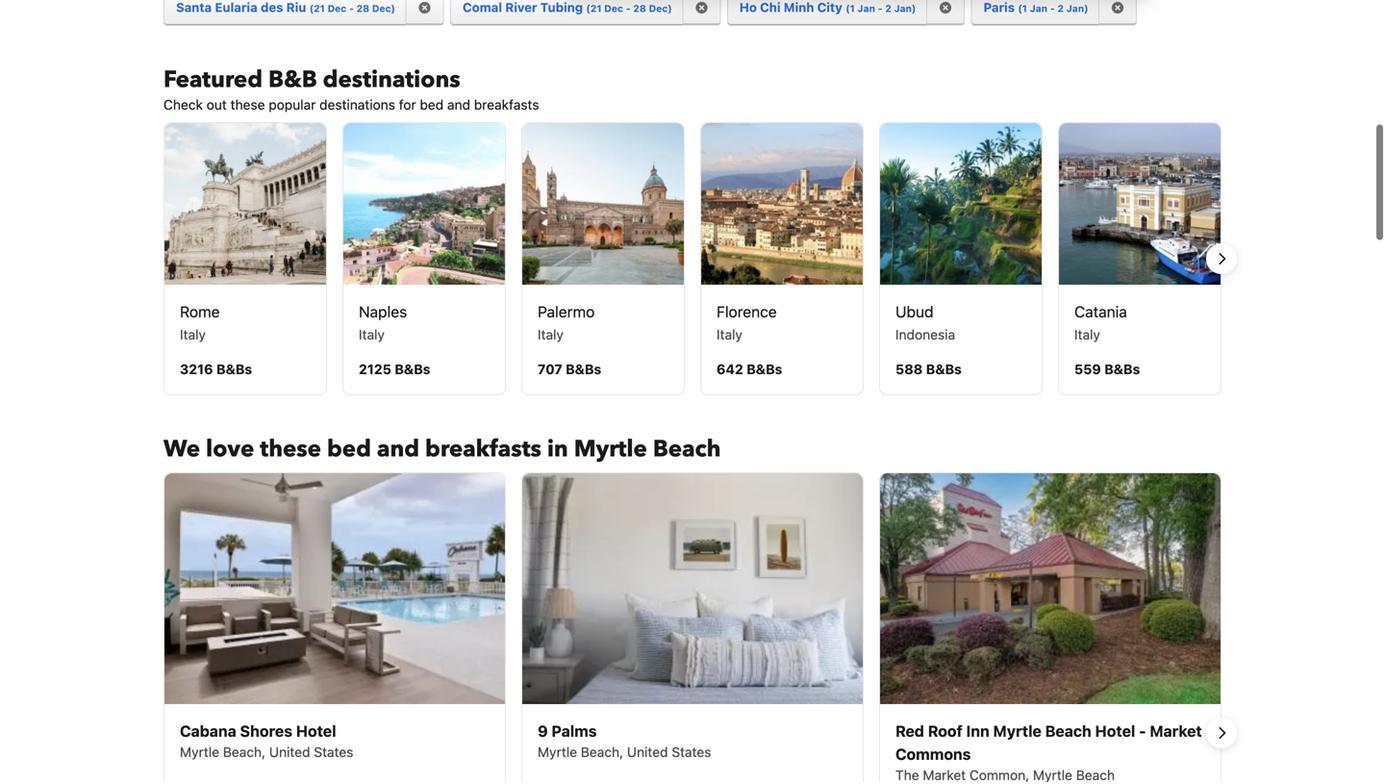 Task type: locate. For each thing, give the bounding box(es) containing it.
0 horizontal spatial jan)
[[894, 3, 916, 14]]

italy down the rome
[[180, 326, 206, 342]]

red roof inn myrtle beach hotel - market commons
[[896, 722, 1202, 763]]

dec) left santa eularia des riu
 - remove this item from your recent searches image
[[372, 3, 395, 14]]

1 vertical spatial breakfasts
[[425, 433, 541, 465]]

these right love
[[260, 433, 321, 465]]

1 horizontal spatial beach,
[[581, 744, 623, 760]]

beach down 642
[[653, 433, 721, 465]]

0 vertical spatial these
[[230, 96, 265, 112]]

(21 for (21 dec - 28 dec) link related to santa eularia des riu
 - remove this item from your recent searches image
[[309, 3, 325, 14]]

642 b&bs
[[717, 361, 782, 377]]

we
[[164, 433, 200, 465]]

hotel right shores
[[296, 722, 336, 740]]

dec
[[328, 3, 346, 14], [604, 3, 623, 14]]

- left the comal river tubing
 - remove this item from your recent searches image
[[626, 3, 631, 14]]

dec left the comal river tubing
 - remove this item from your recent searches image
[[604, 3, 623, 14]]

1 (21 from the left
[[309, 3, 325, 14]]

2 for paris
 - remove this item from your recent searches image
[[1058, 3, 1064, 14]]

1 horizontal spatial (1 jan - 2 jan) link
[[971, 0, 1100, 26]]

6 b&bs from the left
[[1104, 361, 1140, 377]]

1 horizontal spatial dec
[[604, 3, 623, 14]]

myrtle down 9 at left bottom
[[538, 744, 577, 760]]

(21
[[309, 3, 325, 14], [586, 3, 602, 14]]

beach, inside cabana shores hotel myrtle beach, united states
[[223, 744, 266, 760]]

b&bs inside rome "section"
[[216, 361, 252, 377]]

(1 jan - 2 jan)
[[846, 3, 916, 14], [1018, 3, 1088, 14]]

0 horizontal spatial states
[[314, 744, 353, 760]]

1 28 from the left
[[356, 3, 370, 14]]

1 horizontal spatial (21
[[586, 3, 602, 14]]

1 italy from the left
[[180, 326, 206, 342]]

united down shores
[[269, 744, 310, 760]]

florence image
[[701, 123, 863, 285]]

2 united from the left
[[627, 744, 668, 760]]

hotel left market
[[1095, 722, 1135, 740]]

(1 for (1 jan - 2 jan) link related to "ho chi minh city
 - remove this item from your recent searches" image
[[846, 3, 855, 14]]

1 horizontal spatial 28
[[633, 3, 646, 14]]

1 horizontal spatial jan
[[1030, 3, 1048, 14]]

1 horizontal spatial (21 dec - 28 dec) link
[[450, 0, 684, 26]]

3216
[[180, 361, 213, 377]]

hotel inside cabana shores hotel myrtle beach, united states
[[296, 722, 336, 740]]

(21 dec - 28 dec) link
[[164, 0, 407, 26], [450, 0, 684, 26]]

0 horizontal spatial (21 dec - 28 dec)
[[309, 3, 395, 14]]

and right for
[[447, 96, 470, 112]]

destinations left for
[[319, 96, 395, 112]]

palermo
[[538, 302, 595, 321]]

1 jan from the left
[[857, 3, 875, 14]]

0 horizontal spatial 28
[[356, 3, 370, 14]]

1 states from the left
[[314, 744, 353, 760]]

0 horizontal spatial hotel
[[296, 722, 336, 740]]

2 dec) from the left
[[649, 3, 672, 14]]

2125 b&bs
[[359, 361, 430, 377]]

1 (1 from the left
[[846, 3, 855, 14]]

0 horizontal spatial (21 dec - 28 dec) link
[[164, 0, 407, 26]]

1 horizontal spatial (1 jan - 2 jan)
[[1018, 3, 1088, 14]]

for
[[399, 96, 416, 112]]

(1 jan - 2 jan) link for "ho chi minh city
 - remove this item from your recent searches" image
[[727, 0, 928, 26]]

0 vertical spatial and
[[447, 96, 470, 112]]

rome section
[[164, 122, 327, 395]]

2 (1 jan - 2 jan) from the left
[[1018, 3, 1088, 14]]

1 dec from the left
[[328, 3, 346, 14]]

1 horizontal spatial jan)
[[1066, 3, 1088, 14]]

1 (1 jan - 2 jan) link from the left
[[727, 0, 928, 26]]

italy down the catania
[[1074, 326, 1100, 342]]

- for (21 dec - 28 dec) link associated with the comal river tubing
 - remove this item from your recent searches image
[[626, 3, 631, 14]]

jan
[[857, 3, 875, 14], [1030, 3, 1048, 14]]

b&bs for naples
[[395, 361, 430, 377]]

b&bs right 642
[[747, 361, 782, 377]]

1 horizontal spatial 2
[[1058, 3, 1064, 14]]

cabana shores hotel myrtle beach, united states
[[180, 722, 353, 760]]

italy down the florence
[[717, 326, 743, 342]]

1 2 from the left
[[885, 3, 892, 14]]

b&bs for ubud
[[926, 361, 962, 377]]

palermo italy
[[538, 302, 595, 342]]

0 horizontal spatial (1 jan - 2 jan)
[[846, 3, 916, 14]]

italy for florence
[[717, 326, 743, 342]]

(21 dec - 28 dec) link for the comal river tubing
 - remove this item from your recent searches image
[[450, 0, 684, 26]]

2 dec from the left
[[604, 3, 623, 14]]

- for (1 jan - 2 jan) link related to paris
 - remove this item from your recent searches image
[[1050, 3, 1055, 14]]

ubud
[[896, 302, 934, 321]]

b&bs inside the ubud section
[[926, 361, 962, 377]]

(21 dec - 28 dec)
[[309, 3, 395, 14], [586, 3, 672, 14]]

breakfasts
[[474, 96, 539, 112], [425, 433, 541, 465]]

out
[[207, 96, 227, 112]]

italy for naples
[[359, 326, 385, 342]]

b&bs right 2125
[[395, 361, 430, 377]]

3 italy from the left
[[538, 326, 564, 342]]

2 left "ho chi minh city
 - remove this item from your recent searches" image
[[885, 3, 892, 14]]

united
[[269, 744, 310, 760], [627, 744, 668, 760]]

1 beach, from the left
[[223, 744, 266, 760]]

italy for palermo
[[538, 326, 564, 342]]

property types region
[[148, 472, 1237, 782]]

red roof inn myrtle beach hotel - market commons link
[[896, 719, 1205, 765]]

these
[[230, 96, 265, 112], [260, 433, 321, 465]]

28
[[356, 3, 370, 14], [633, 3, 646, 14]]

jan) for "ho chi minh city
 - remove this item from your recent searches" image
[[894, 3, 916, 14]]

and
[[447, 96, 470, 112], [377, 433, 419, 465]]

(1
[[846, 3, 855, 14], [1018, 3, 1027, 14]]

- left santa eularia des riu
 - remove this item from your recent searches image
[[349, 3, 354, 14]]

dec up featured b&b destinations check out these popular destinations for bed and breakfasts
[[328, 3, 346, 14]]

featured b&b destinations region
[[148, 122, 1237, 395]]

b&bs for florence
[[747, 361, 782, 377]]

italy
[[180, 326, 206, 342], [359, 326, 385, 342], [538, 326, 564, 342], [717, 326, 743, 342], [1074, 326, 1100, 342]]

3 b&bs from the left
[[566, 361, 601, 377]]

2 (21 dec - 28 dec) from the left
[[586, 3, 672, 14]]

b&bs right 707
[[566, 361, 601, 377]]

1 jan) from the left
[[894, 3, 916, 14]]

bed down 2125
[[327, 433, 371, 465]]

9 palms image
[[522, 473, 863, 704]]

b&bs inside 'naples' section
[[395, 361, 430, 377]]

1 horizontal spatial dec)
[[649, 3, 672, 14]]

2 (1 jan - 2 jan) link from the left
[[971, 0, 1100, 26]]

myrtle right in
[[574, 433, 647, 465]]

28 left santa eularia des riu
 - remove this item from your recent searches image
[[356, 3, 370, 14]]

2 (21 from the left
[[586, 3, 602, 14]]

popular
[[269, 96, 316, 112]]

0 horizontal spatial (21
[[309, 3, 325, 14]]

(1 jan - 2 jan) for (1 jan - 2 jan) link related to "ho chi minh city
 - remove this item from your recent searches" image
[[846, 3, 916, 14]]

(1 jan - 2 jan) link
[[727, 0, 928, 26], [971, 0, 1100, 26]]

(1 jan - 2 jan) for (1 jan - 2 jan) link related to paris
 - remove this item from your recent searches image
[[1018, 3, 1088, 14]]

2 left paris
 - remove this item from your recent searches image
[[1058, 3, 1064, 14]]

0 horizontal spatial beach,
[[223, 744, 266, 760]]

and down 2125 b&bs at the left of the page
[[377, 433, 419, 465]]

1 b&bs from the left
[[216, 361, 252, 377]]

1 vertical spatial beach
[[1045, 722, 1092, 740]]

1 horizontal spatial bed
[[420, 96, 444, 112]]

hotel
[[296, 722, 336, 740], [1095, 722, 1135, 740]]

5 italy from the left
[[1074, 326, 1100, 342]]

559
[[1074, 361, 1101, 377]]

check
[[164, 96, 203, 112]]

catania section
[[1058, 122, 1222, 395]]

28 left the comal river tubing
 - remove this item from your recent searches image
[[633, 3, 646, 14]]

9
[[538, 722, 548, 740]]

dec) left the comal river tubing
 - remove this item from your recent searches image
[[649, 3, 672, 14]]

0 vertical spatial beach
[[653, 433, 721, 465]]

1 (21 dec - 28 dec) link from the left
[[164, 0, 407, 26]]

myrtle inside red roof inn myrtle beach hotel - market commons
[[993, 722, 1042, 740]]

9 palms section
[[521, 472, 864, 782]]

commons
[[896, 745, 971, 763]]

myrtle right inn
[[993, 722, 1042, 740]]

2 hotel from the left
[[1095, 722, 1135, 740]]

italy inside rome italy
[[180, 326, 206, 342]]

1 (21 dec - 28 dec) from the left
[[309, 3, 395, 14]]

destinations up for
[[323, 64, 460, 96]]

beach, down palms
[[581, 744, 623, 760]]

jan) left "ho chi minh city
 - remove this item from your recent searches" image
[[894, 3, 916, 14]]

bed right for
[[420, 96, 444, 112]]

dec) for (21 dec - 28 dec) link related to santa eularia des riu
 - remove this item from your recent searches image
[[372, 3, 395, 14]]

beach, inside 9 palms myrtle beach, united states
[[581, 744, 623, 760]]

cabana shores hotel section
[[164, 472, 506, 782]]

b&bs for palermo
[[566, 361, 601, 377]]

- left "ho chi minh city
 - remove this item from your recent searches" image
[[878, 3, 883, 14]]

italy for rome
[[180, 326, 206, 342]]

1 horizontal spatial states
[[672, 744, 711, 760]]

these inside featured b&b destinations check out these popular destinations for bed and breakfasts
[[230, 96, 265, 112]]

1 dec) from the left
[[372, 3, 395, 14]]

b&bs
[[216, 361, 252, 377], [395, 361, 430, 377], [566, 361, 601, 377], [747, 361, 782, 377], [926, 361, 962, 377], [1104, 361, 1140, 377]]

-
[[349, 3, 354, 14], [626, 3, 631, 14], [878, 3, 883, 14], [1050, 3, 1055, 14], [1139, 722, 1146, 740]]

0 horizontal spatial united
[[269, 744, 310, 760]]

(1 left "ho chi minh city
 - remove this item from your recent searches" image
[[846, 3, 855, 14]]

0 horizontal spatial (1 jan - 2 jan) link
[[727, 0, 928, 26]]

jan) left paris
 - remove this item from your recent searches image
[[1066, 3, 1088, 14]]

united inside 9 palms myrtle beach, united states
[[627, 744, 668, 760]]

1 horizontal spatial (21 dec - 28 dec)
[[586, 3, 672, 14]]

2 (1 from the left
[[1018, 3, 1027, 14]]

1 hotel from the left
[[296, 722, 336, 740]]

market
[[1150, 722, 1202, 740]]

beach, down shores
[[223, 744, 266, 760]]

- left paris
 - remove this item from your recent searches image
[[1050, 3, 1055, 14]]

ubud image
[[880, 123, 1042, 285]]

5 b&bs from the left
[[926, 361, 962, 377]]

(1 right "ho chi minh city
 - remove this item from your recent searches" image
[[1018, 3, 1027, 14]]

italy down the palermo
[[538, 326, 564, 342]]

italy inside florence italy
[[717, 326, 743, 342]]

united down '9 palms' link
[[627, 744, 668, 760]]

(21 dec - 28 dec) left the comal river tubing
 - remove this item from your recent searches image
[[586, 3, 672, 14]]

1 vertical spatial and
[[377, 433, 419, 465]]

dec for (21 dec - 28 dec) link related to santa eularia des riu
 - remove this item from your recent searches image
[[328, 3, 346, 14]]

myrtle
[[574, 433, 647, 465], [993, 722, 1042, 740], [180, 744, 219, 760], [538, 744, 577, 760]]

bed
[[420, 96, 444, 112], [327, 433, 371, 465]]

2
[[885, 3, 892, 14], [1058, 3, 1064, 14]]

b&bs inside catania section
[[1104, 361, 1140, 377]]

b&bs right 559
[[1104, 361, 1140, 377]]

(21 dec - 28 dec) left santa eularia des riu
 - remove this item from your recent searches image
[[309, 3, 395, 14]]

2 28 from the left
[[633, 3, 646, 14]]

2 for "ho chi minh city
 - remove this item from your recent searches" image
[[885, 3, 892, 14]]

santa eularia des riu
 - remove this item from your recent searches image
[[418, 1, 431, 14]]

myrtle inside cabana shores hotel myrtle beach, united states
[[180, 744, 219, 760]]

palermo image
[[522, 123, 684, 285]]

states down '9 palms' link
[[672, 744, 711, 760]]

0 horizontal spatial dec
[[328, 3, 346, 14]]

- left market
[[1139, 722, 1146, 740]]

jan left paris
 - remove this item from your recent searches image
[[1030, 3, 1048, 14]]

1 horizontal spatial beach
[[1045, 722, 1092, 740]]

states inside cabana shores hotel myrtle beach, united states
[[314, 744, 353, 760]]

0 horizontal spatial (1
[[846, 3, 855, 14]]

- inside red roof inn myrtle beach hotel - market commons
[[1139, 722, 1146, 740]]

(1 jan - 2 jan) left "ho chi minh city
 - remove this item from your recent searches" image
[[846, 3, 916, 14]]

4 italy from the left
[[717, 326, 743, 342]]

destinations
[[323, 64, 460, 96], [319, 96, 395, 112]]

states
[[314, 744, 353, 760], [672, 744, 711, 760]]

1 horizontal spatial and
[[447, 96, 470, 112]]

1 (1 jan - 2 jan) from the left
[[846, 3, 916, 14]]

(21 for (21 dec - 28 dec) link associated with the comal river tubing
 - remove this item from your recent searches image
[[586, 3, 602, 14]]

beach
[[653, 433, 721, 465], [1045, 722, 1092, 740]]

shores
[[240, 722, 292, 740]]

2 (21 dec - 28 dec) link from the left
[[450, 0, 684, 26]]

featured b&b destinations check out these popular destinations for bed and breakfasts
[[164, 64, 539, 112]]

1 horizontal spatial united
[[627, 744, 668, 760]]

hotel inside red roof inn myrtle beach hotel - market commons
[[1095, 722, 1135, 740]]

beach inside red roof inn myrtle beach hotel - market commons
[[1045, 722, 1092, 740]]

2 jan) from the left
[[1066, 3, 1088, 14]]

cabana shores hotel link
[[180, 719, 490, 742]]

beach right inn
[[1045, 722, 1092, 740]]

ubud indonesia
[[896, 302, 955, 342]]

1 vertical spatial destinations
[[319, 96, 395, 112]]

myrtle down cabana on the left bottom of the page
[[180, 744, 219, 760]]

italy inside palermo italy
[[538, 326, 564, 342]]

jan)
[[894, 3, 916, 14], [1066, 3, 1088, 14]]

states down the cabana shores hotel link
[[314, 744, 353, 760]]

dec)
[[372, 3, 395, 14], [649, 3, 672, 14]]

italy inside naples italy
[[359, 326, 385, 342]]

b&bs inside palermo section
[[566, 361, 601, 377]]

italy down naples
[[359, 326, 385, 342]]

(1 jan - 2 jan) left paris
 - remove this item from your recent searches image
[[1018, 3, 1088, 14]]

jan left "ho chi minh city
 - remove this item from your recent searches" image
[[857, 3, 875, 14]]

0 horizontal spatial bed
[[327, 433, 371, 465]]

0 horizontal spatial dec)
[[372, 3, 395, 14]]

2 jan from the left
[[1030, 3, 1048, 14]]

1 horizontal spatial (1
[[1018, 3, 1027, 14]]

1 horizontal spatial hotel
[[1095, 722, 1135, 740]]

4 b&bs from the left
[[747, 361, 782, 377]]

1 vertical spatial bed
[[327, 433, 371, 465]]

2 beach, from the left
[[581, 744, 623, 760]]

1 united from the left
[[269, 744, 310, 760]]

beach,
[[223, 744, 266, 760], [581, 744, 623, 760]]

2 states from the left
[[672, 744, 711, 760]]

0 vertical spatial bed
[[420, 96, 444, 112]]

italy inside catania italy
[[1074, 326, 1100, 342]]

- for (21 dec - 28 dec) link related to santa eularia des riu
 - remove this item from your recent searches image
[[349, 3, 354, 14]]

b&bs right 588 on the right top of page
[[926, 361, 962, 377]]

b&bs for rome
[[216, 361, 252, 377]]

0 horizontal spatial beach
[[653, 433, 721, 465]]

2 italy from the left
[[359, 326, 385, 342]]

0 vertical spatial breakfasts
[[474, 96, 539, 112]]

0 horizontal spatial jan
[[857, 3, 875, 14]]

- for (1 jan - 2 jan) link related to "ho chi minh city
 - remove this item from your recent searches" image
[[878, 3, 883, 14]]

b&bs inside the florence "section"
[[747, 361, 782, 377]]

28 for (21 dec - 28 dec) link associated with the comal river tubing
 - remove this item from your recent searches image
[[633, 3, 646, 14]]

these right out
[[230, 96, 265, 112]]

b&bs right the 3216
[[216, 361, 252, 377]]

2 2 from the left
[[1058, 3, 1064, 14]]

0 horizontal spatial 2
[[885, 3, 892, 14]]

2 b&bs from the left
[[395, 361, 430, 377]]



Task type: describe. For each thing, give the bounding box(es) containing it.
red roof inn myrtle beach hotel - market commons image
[[880, 473, 1221, 704]]

florence
[[717, 302, 777, 321]]

707 b&bs
[[538, 361, 601, 377]]

3216 b&bs
[[180, 361, 252, 377]]

naples image
[[343, 123, 505, 285]]

b&b
[[268, 64, 317, 96]]

catania image
[[1059, 123, 1221, 285]]

myrtle inside 9 palms myrtle beach, united states
[[538, 744, 577, 760]]

rome image
[[164, 123, 326, 285]]

next image
[[1210, 722, 1233, 745]]

roof
[[928, 722, 963, 740]]

28 for (21 dec - 28 dec) link related to santa eularia des riu
 - remove this item from your recent searches image
[[356, 3, 370, 14]]

rome italy
[[180, 302, 220, 342]]

comal river tubing
 - remove this item from your recent searches image
[[695, 1, 708, 14]]

we love these bed and breakfasts in myrtle beach
[[164, 433, 721, 465]]

red roof inn myrtle beach hotel - market commons section
[[879, 472, 1222, 782]]

love
[[206, 433, 254, 465]]

rome
[[180, 302, 220, 321]]

inn
[[966, 722, 990, 740]]

(21 dec - 28 dec) link for santa eularia des riu
 - remove this item from your recent searches image
[[164, 0, 407, 26]]

9 palms myrtle beach, united states
[[538, 722, 711, 760]]

naples
[[359, 302, 407, 321]]

breakfasts inside featured b&b destinations check out these popular destinations for bed and breakfasts
[[474, 96, 539, 112]]

2125
[[359, 361, 391, 377]]

palms
[[552, 722, 597, 740]]

(21 dec - 28 dec) for (21 dec - 28 dec) link related to santa eularia des riu
 - remove this item from your recent searches image
[[309, 3, 395, 14]]

ho chi minh city
 - remove this item from your recent searches image
[[939, 1, 952, 14]]

states inside 9 palms myrtle beach, united states
[[672, 744, 711, 760]]

catania
[[1074, 302, 1127, 321]]

588
[[896, 361, 923, 377]]

indonesia
[[896, 326, 955, 342]]

naples section
[[342, 122, 506, 395]]

jan for "ho chi minh city
 - remove this item from your recent searches" image
[[857, 3, 875, 14]]

559 b&bs
[[1074, 361, 1140, 377]]

florence italy
[[717, 302, 777, 342]]

(21 dec - 28 dec) for (21 dec - 28 dec) link associated with the comal river tubing
 - remove this item from your recent searches image
[[586, 3, 672, 14]]

palermo section
[[521, 122, 685, 395]]

588 b&bs
[[896, 361, 962, 377]]

in
[[547, 433, 568, 465]]

featured
[[164, 64, 263, 96]]

red
[[896, 722, 924, 740]]

naples italy
[[359, 302, 407, 342]]

united inside cabana shores hotel myrtle beach, united states
[[269, 744, 310, 760]]

1 vertical spatial these
[[260, 433, 321, 465]]

and inside featured b&b destinations check out these popular destinations for bed and breakfasts
[[447, 96, 470, 112]]

catania italy
[[1074, 302, 1127, 342]]

(1 for (1 jan - 2 jan) link related to paris
 - remove this item from your recent searches image
[[1018, 3, 1027, 14]]

jan) for paris
 - remove this item from your recent searches image
[[1066, 3, 1088, 14]]

0 horizontal spatial and
[[377, 433, 419, 465]]

paris
 - remove this item from your recent searches image
[[1111, 1, 1125, 14]]

(1 jan - 2 jan) link for paris
 - remove this item from your recent searches image
[[971, 0, 1100, 26]]

next image
[[1210, 247, 1233, 270]]

jan for paris
 - remove this item from your recent searches image
[[1030, 3, 1048, 14]]

642
[[717, 361, 743, 377]]

707
[[538, 361, 562, 377]]

0 vertical spatial destinations
[[323, 64, 460, 96]]

dec) for (21 dec - 28 dec) link associated with the comal river tubing
 - remove this item from your recent searches image
[[649, 3, 672, 14]]

ubud section
[[879, 122, 1043, 395]]

dec for (21 dec - 28 dec) link associated with the comal river tubing
 - remove this item from your recent searches image
[[604, 3, 623, 14]]

florence section
[[700, 122, 864, 395]]

bed inside featured b&b destinations check out these popular destinations for bed and breakfasts
[[420, 96, 444, 112]]

9 palms link
[[538, 719, 847, 742]]

italy for catania
[[1074, 326, 1100, 342]]

cabana
[[180, 722, 236, 740]]

cabana shores hotel image
[[164, 473, 505, 704]]

b&bs for catania
[[1104, 361, 1140, 377]]



Task type: vqa. For each thing, say whether or not it's contained in the screenshot.


